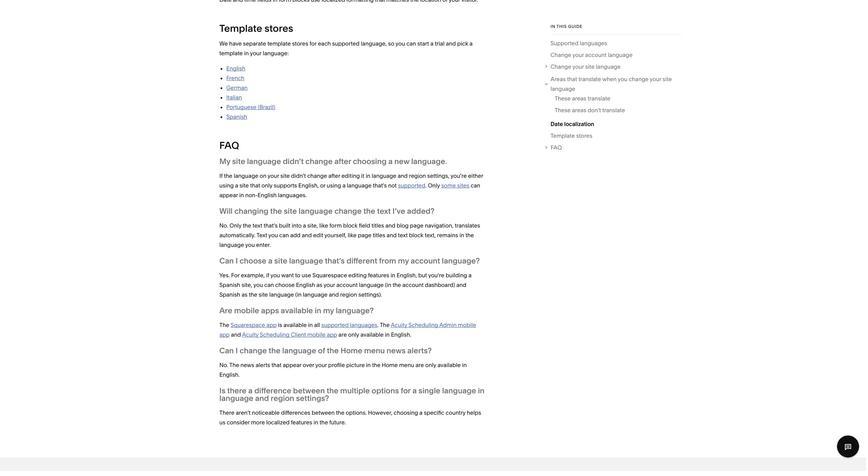 Task type: locate. For each thing, give the bounding box(es) containing it.
areas down these areas translate link
[[572, 107, 587, 114]]

i
[[236, 257, 238, 266], [236, 347, 238, 356]]

mobile down 'all'
[[307, 332, 326, 339]]

1 vertical spatial only
[[230, 222, 242, 229]]

titles right the field
[[372, 222, 384, 229]]

0 horizontal spatial home
[[341, 347, 362, 356]]

1 vertical spatial features
[[291, 420, 312, 426]]

trial
[[435, 40, 445, 47]]

features down differences
[[291, 420, 312, 426]]

faq link
[[551, 143, 682, 153]]

these up date
[[555, 107, 571, 114]]

news inside no. the news alerts that appear over your profile picture in the home menu are only available in english.
[[241, 362, 254, 369]]

template up language:
[[267, 40, 291, 47]]

0 vertical spatial site,
[[307, 222, 318, 229]]

1 horizontal spatial block
[[409, 232, 424, 239]]

of
[[318, 347, 325, 356]]

0 horizontal spatial the
[[219, 322, 229, 329]]

1 horizontal spatial language?
[[442, 257, 480, 266]]

using
[[219, 182, 234, 189], [327, 182, 341, 189]]

areas
[[551, 76, 566, 83]]

squarespace right use on the left
[[313, 272, 347, 279]]

1 vertical spatial that
[[250, 182, 260, 189]]

1 can from the top
[[219, 257, 234, 266]]

1 horizontal spatial that
[[272, 362, 282, 369]]

1 vertical spatial choosing
[[394, 410, 418, 417]]

your
[[250, 50, 262, 57], [573, 52, 584, 58], [573, 63, 584, 70], [650, 76, 661, 83], [268, 173, 279, 180], [324, 282, 335, 289], [316, 362, 327, 369]]

1 vertical spatial menu
[[399, 362, 414, 369]]

supported right not
[[398, 182, 425, 189]]

areas that translate when you change your site language button
[[543, 75, 682, 94]]

1 no. from the top
[[219, 222, 228, 229]]

can down either at the top right of the page
[[471, 182, 480, 189]]

faq up my
[[219, 140, 239, 151]]

in inside we have separate template stores for each supported language, so you can start a trial and pick a template in your language:
[[244, 50, 249, 57]]

between inside there aren't noticeable differences between the options. however, choosing a specific country helps us consider more localized features in the future.
[[312, 410, 335, 417]]

1 horizontal spatial choosing
[[394, 410, 418, 417]]

change down supported
[[551, 52, 571, 58]]

these
[[555, 95, 571, 102], [555, 107, 571, 114]]

the up future.
[[336, 410, 345, 417]]

date localization link
[[551, 119, 594, 131]]

into
[[292, 222, 302, 229]]

no. for no. only the text that's built into a site, like form block field titles and blog page navigation, translates automatically. text you can add and edit yourself, like page titles and text block text, remains in the language you enter.
[[219, 222, 228, 229]]

. down 'settings).'
[[378, 322, 379, 329]]

on
[[260, 173, 267, 180]]

region left 'settings).'
[[340, 292, 357, 298]]

like up edit
[[319, 222, 328, 229]]

future.
[[329, 420, 346, 426]]

1 horizontal spatial are
[[416, 362, 424, 369]]

0 horizontal spatial for
[[310, 40, 317, 47]]

0 vertical spatial choosing
[[353, 157, 387, 166]]

1 horizontal spatial appear
[[283, 362, 302, 369]]

0 horizontal spatial languages
[[350, 322, 378, 329]]

0 horizontal spatial are
[[339, 332, 347, 339]]

settings,
[[427, 173, 450, 180]]

0 vertical spatial news
[[387, 347, 406, 356]]

scheduling down is at the left of page
[[260, 332, 290, 339]]

differences
[[281, 410, 310, 417]]

settings).
[[359, 292, 382, 298]]

1 these from the top
[[555, 95, 571, 102]]

1 horizontal spatial template stores
[[551, 133, 593, 140]]

in inside can appear in non-english languages.
[[239, 192, 244, 199]]

new
[[395, 157, 410, 166]]

1 i from the top
[[236, 257, 238, 266]]

0 horizontal spatial page
[[358, 232, 372, 239]]

0 vertical spatial template
[[267, 40, 291, 47]]

spanish
[[226, 113, 247, 120], [219, 282, 240, 289], [219, 292, 240, 298]]

page down the field
[[358, 232, 372, 239]]

as up are mobile apps available in my language?
[[317, 282, 322, 289]]

supported right each
[[332, 40, 360, 47]]

editing inside the if the language on your site didn't change after editing it in language and region settings, you're either using a site that only supports english, or using a language that's not
[[342, 173, 360, 180]]

1 vertical spatial squarespace
[[231, 322, 265, 329]]

2 i from the top
[[236, 347, 238, 356]]

0 vertical spatial editing
[[342, 173, 360, 180]]

can appear in non-english languages.
[[219, 182, 480, 199]]

helps
[[467, 410, 481, 417]]

yes. for example, if you want to use squarespace editing features in english, but you're building a spanish site, you can choose english as your account language (in the account dashboard) and spanish as the site language (in language and region settings).
[[219, 272, 472, 298]]

1 horizontal spatial only
[[348, 332, 359, 339]]

editing for language
[[349, 272, 367, 279]]

stores up language:
[[265, 22, 293, 34]]

1 vertical spatial no.
[[219, 362, 228, 369]]

spanish inside english french german italian portuguese (brazil) spanish
[[226, 113, 247, 120]]

menu inside no. the news alerts that appear over your profile picture in the home menu are only available in english.
[[399, 362, 414, 369]]

field
[[359, 222, 370, 229]]

german
[[226, 84, 248, 91]]

text
[[377, 207, 391, 216], [253, 222, 262, 229], [398, 232, 408, 239]]

0 vertical spatial can
[[219, 257, 234, 266]]

mobile up squarespace app link in the left of the page
[[234, 306, 259, 316]]

0 vertical spatial that's
[[264, 222, 278, 229]]

language inside areas that translate when you change your site language
[[551, 86, 575, 93]]

edit
[[313, 232, 323, 239]]

0 vertical spatial (in
[[385, 282, 391, 289]]

1 horizontal spatial acuity
[[391, 322, 407, 329]]

that's up text
[[264, 222, 278, 229]]

0 vertical spatial region
[[409, 173, 426, 180]]

language? up building
[[442, 257, 480, 266]]

only down alerts?
[[425, 362, 436, 369]]

different
[[347, 257, 377, 266]]

you inside areas that translate when you change your site language
[[618, 76, 628, 83]]

2 change from the top
[[551, 63, 571, 70]]

1 horizontal spatial for
[[401, 387, 411, 396]]

0 horizontal spatial only
[[262, 182, 273, 189]]

stores inside we have separate template stores for each supported language, so you can start a trial and pick a template in your language:
[[292, 40, 308, 47]]

after
[[335, 157, 351, 166], [328, 173, 340, 180]]

template up have in the top of the page
[[219, 22, 262, 34]]

change inside dropdown button
[[551, 63, 571, 70]]

single
[[419, 387, 441, 396]]

0 vertical spatial english
[[226, 65, 245, 72]]

available up the single
[[438, 362, 461, 369]]

language up when at the top right
[[596, 63, 621, 70]]

choose up example,
[[240, 257, 266, 266]]

1 horizontal spatial english,
[[397, 272, 417, 279]]

0 horizontal spatial choose
[[240, 257, 266, 266]]

italian link
[[226, 94, 242, 101]]

didn't inside the if the language on your site didn't change after editing it in language and region settings, you're either using a site that only supports english, or using a language that's not
[[291, 173, 306, 180]]

account down but
[[403, 282, 424, 289]]

it
[[361, 173, 364, 180]]

the
[[224, 173, 232, 180], [270, 207, 282, 216], [364, 207, 375, 216], [243, 222, 251, 229], [466, 232, 474, 239], [393, 282, 401, 289], [249, 292, 257, 298], [269, 347, 281, 356], [327, 347, 339, 356], [372, 362, 381, 369], [327, 387, 339, 396], [336, 410, 345, 417], [320, 420, 328, 426]]

titles up from
[[373, 232, 385, 239]]

no. inside no. only the text that's built into a site, like form block field titles and blog page navigation, translates automatically. text you can add and edit yourself, like page titles and text block text, remains in the language you enter.
[[219, 222, 228, 229]]

site, inside yes. for example, if you want to use squarespace editing features in english, but you're building a spanish site, you can choose english as your account language (in the account dashboard) and spanish as the site language (in language and region settings).
[[242, 282, 252, 289]]

for right options
[[401, 387, 411, 396]]

are mobile apps available in my language?
[[219, 306, 374, 316]]

you're inside yes. for example, if you want to use squarespace editing features in english, but you're building a spanish site, you can choose english as your account language (in the account dashboard) and spanish as the site language (in language and region settings).
[[428, 272, 445, 279]]

can for can i choose a site language that's different from my account language?
[[219, 257, 234, 266]]

1 vertical spatial choose
[[275, 282, 295, 289]]

can inside no. only the text that's built into a site, like form block field titles and blog page navigation, translates automatically. text you can add and edit yourself, like page titles and text block text, remains in the language you enter.
[[279, 232, 289, 239]]

i for change
[[236, 347, 238, 356]]

only up automatically.
[[230, 222, 242, 229]]

that up non-
[[250, 182, 260, 189]]

0 vertical spatial areas
[[572, 95, 587, 102]]

and up noticeable
[[255, 394, 269, 404]]

2 horizontal spatial english
[[296, 282, 315, 289]]

translate inside areas that translate when you change your site language
[[579, 76, 601, 83]]

that right alerts
[[272, 362, 282, 369]]

0 vertical spatial these
[[555, 95, 571, 102]]

1 vertical spatial language?
[[336, 306, 374, 316]]

are inside no. the news alerts that appear over your profile picture in the home menu are only available in english.
[[416, 362, 424, 369]]

1 vertical spatial i
[[236, 347, 238, 356]]

between for difference
[[293, 387, 325, 396]]

your inside we have separate template stores for each supported language, so you can start a trial and pick a template in your language:
[[250, 50, 262, 57]]

1 horizontal spatial using
[[327, 182, 341, 189]]

are down alerts?
[[416, 362, 424, 369]]

1 vertical spatial stores
[[292, 40, 308, 47]]

faq down template stores link
[[551, 144, 562, 151]]

faq inside dropdown button
[[551, 144, 562, 151]]

can
[[407, 40, 416, 47], [471, 182, 480, 189], [279, 232, 289, 239], [264, 282, 274, 289]]

template stores down date localization link
[[551, 133, 593, 140]]

language down "areas"
[[551, 86, 575, 93]]

0 vertical spatial like
[[319, 222, 328, 229]]

2 horizontal spatial mobile
[[458, 322, 476, 329]]

choosing up it
[[353, 157, 387, 166]]

language up into
[[299, 207, 333, 216]]

only inside no. the news alerts that appear over your profile picture in the home menu are only available in english.
[[425, 362, 436, 369]]

1 vertical spatial areas
[[572, 107, 587, 114]]

no. inside no. the news alerts that appear over your profile picture in the home menu are only available in english.
[[219, 362, 228, 369]]

and inside the if the language on your site didn't change after editing it in language and region settings, you're either using a site that only supports english, or using a language that's not
[[398, 173, 408, 180]]

1 vertical spatial you're
[[428, 272, 445, 279]]

2 areas from the top
[[572, 107, 587, 114]]

english, left but
[[397, 272, 417, 279]]

1 horizontal spatial app
[[267, 322, 277, 329]]

home up options
[[382, 362, 398, 369]]

1 vertical spatial scheduling
[[260, 332, 290, 339]]

0 vertical spatial you're
[[451, 173, 467, 180]]

template stores
[[219, 22, 293, 34], [551, 133, 593, 140]]

1 horizontal spatial template
[[551, 133, 575, 140]]

translate for that
[[579, 76, 601, 83]]

template
[[267, 40, 291, 47], [219, 50, 243, 57]]

features inside yes. for example, if you want to use squarespace editing features in english, but you're building a spanish site, you can choose english as your account language (in the account dashboard) and spanish as the site language (in language and region settings).
[[368, 272, 389, 279]]

can left start
[[407, 40, 416, 47]]

2 these from the top
[[555, 107, 571, 114]]

french
[[226, 75, 245, 82]]

text down "blog"
[[398, 232, 408, 239]]

like right yourself, at the left of the page
[[348, 232, 357, 239]]

language down use on the left
[[303, 292, 328, 298]]

or
[[320, 182, 326, 189]]

change inside areas that translate when you change your site language
[[629, 76, 649, 83]]

1 horizontal spatial my
[[398, 257, 409, 266]]

areas that translate when you change your site language link
[[551, 75, 682, 94]]

region up differences
[[271, 394, 294, 404]]

0 horizontal spatial site,
[[242, 282, 252, 289]]

menu down alerts?
[[399, 362, 414, 369]]

the up there
[[229, 362, 239, 369]]

0 horizontal spatial menu
[[364, 347, 385, 356]]

areas up these areas don't translate on the right top
[[572, 95, 587, 102]]

available inside no. the news alerts that appear over your profile picture in the home menu are only available in english.
[[438, 362, 461, 369]]

are
[[339, 332, 347, 339], [416, 362, 424, 369]]

these areas don't translate link
[[555, 106, 625, 117]]

and left edit
[[302, 232, 312, 239]]

0 vertical spatial translate
[[579, 76, 601, 83]]

supported for language,
[[332, 40, 360, 47]]

1 areas from the top
[[572, 95, 587, 102]]

as
[[317, 282, 322, 289], [242, 292, 248, 298]]

template stores up "separate"
[[219, 22, 293, 34]]

using right or on the top left of the page
[[327, 182, 341, 189]]

have
[[229, 40, 242, 47]]

translate for areas
[[588, 95, 611, 102]]

as down example,
[[242, 292, 248, 298]]

menu
[[364, 347, 385, 356], [399, 362, 414, 369]]

these for these areas don't translate
[[555, 107, 571, 114]]

no. down will
[[219, 222, 228, 229]]

site, down example,
[[242, 282, 252, 289]]

1 vertical spatial after
[[328, 173, 340, 180]]

0 horizontal spatial mobile
[[234, 306, 259, 316]]

1 horizontal spatial you're
[[451, 173, 467, 180]]

language inside no. only the text that's built into a site, like form block field titles and blog page navigation, translates automatically. text you can add and edit yourself, like page titles and text block text, remains in the language you enter.
[[219, 242, 244, 249]]

editing inside yes. for example, if you want to use squarespace editing features in english, but you're building a spanish site, you can choose english as your account language (in the account dashboard) and spanish as the site language (in language and region settings).
[[349, 272, 367, 279]]

0 vertical spatial page
[[410, 222, 424, 229]]

you right so
[[396, 40, 405, 47]]

choosing inside there aren't noticeable differences between the options. however, choosing a specific country helps us consider more localized features in the future.
[[394, 410, 418, 417]]

home inside no. the news alerts that appear over your profile picture in the home menu are only available in english.
[[382, 362, 398, 369]]

when
[[603, 76, 617, 83]]

and
[[446, 40, 456, 47], [398, 173, 408, 180], [386, 222, 396, 229], [302, 232, 312, 239], [387, 232, 397, 239], [457, 282, 467, 289], [329, 292, 339, 298], [231, 332, 241, 339], [255, 394, 269, 404]]

can inside we have separate template stores for each supported language, so you can start a trial and pick a template in your language:
[[407, 40, 416, 47]]

english. up the is
[[219, 372, 240, 379]]

after down my site language didn't change after choosing a new language.
[[328, 173, 340, 180]]

stores down localization
[[576, 133, 593, 140]]

squarespace
[[313, 272, 347, 279], [231, 322, 265, 329]]

2 can from the top
[[219, 347, 234, 356]]

if
[[266, 272, 269, 279]]

that right "areas"
[[567, 76, 577, 83]]

2 horizontal spatial region
[[409, 173, 426, 180]]

your inside the if the language on your site didn't change after editing it in language and region settings, you're either using a site that only supports english, or using a language that's not
[[268, 173, 279, 180]]

built
[[279, 222, 291, 229]]

1 vertical spatial english,
[[397, 272, 417, 279]]

text
[[257, 232, 267, 239]]

0 vertical spatial template
[[219, 22, 262, 34]]

pick
[[457, 40, 468, 47]]

sites
[[457, 182, 470, 189]]

scheduling inside the acuity scheduling admin mobile app
[[409, 322, 438, 329]]

language up 'settings).'
[[359, 282, 384, 289]]

these down "areas"
[[555, 95, 571, 102]]

in
[[244, 50, 249, 57], [366, 173, 371, 180], [239, 192, 244, 199], [460, 232, 464, 239], [391, 272, 395, 279], [315, 306, 321, 316], [308, 322, 313, 329], [385, 332, 390, 339], [366, 362, 371, 369], [462, 362, 467, 369], [478, 387, 485, 396], [314, 420, 318, 426]]

0 vertical spatial i
[[236, 257, 238, 266]]

like
[[319, 222, 328, 229], [348, 232, 357, 239]]

language up country
[[442, 387, 476, 396]]

that
[[567, 76, 577, 83], [250, 182, 260, 189], [272, 362, 282, 369]]

your inside yes. for example, if you want to use squarespace editing features in english, but you're building a spanish site, you can choose english as your account language (in the account dashboard) and spanish as the site language (in language and region settings).
[[324, 282, 335, 289]]

template down date
[[551, 133, 575, 140]]

0 vertical spatial text
[[377, 207, 391, 216]]

0 vertical spatial no.
[[219, 222, 228, 229]]

is
[[219, 387, 226, 396]]

0 vertical spatial only
[[262, 182, 273, 189]]

2 horizontal spatial text
[[398, 232, 408, 239]]

change for change your site language
[[551, 63, 571, 70]]

0 horizontal spatial as
[[242, 292, 248, 298]]

region inside yes. for example, if you want to use squarespace editing features in english, but you're building a spanish site, you can choose english as your account language (in the account dashboard) and spanish as the site language (in language and region settings).
[[340, 292, 357, 298]]

supported inside we have separate template stores for each supported language, so you can start a trial and pick a template in your language:
[[332, 40, 360, 47]]

that's
[[264, 222, 278, 229], [325, 257, 345, 266]]

from
[[379, 257, 396, 266]]

language up change your site language link
[[608, 52, 633, 58]]

the inside the if the language on your site didn't change after editing it in language and region settings, you're either using a site that only supports english, or using a language that's not
[[224, 173, 232, 180]]

languages down 'settings).'
[[350, 322, 378, 329]]

1 vertical spatial text
[[253, 222, 262, 229]]

areas for don't
[[572, 107, 587, 114]]

can i change the language of the home menu news alerts?
[[219, 347, 432, 356]]

only down supported languages link
[[348, 332, 359, 339]]

for inside we have separate template stores for each supported language, so you can start a trial and pick a template in your language:
[[310, 40, 317, 47]]

is
[[278, 322, 282, 329]]

template
[[219, 22, 262, 34], [551, 133, 575, 140]]

the up automatically.
[[243, 222, 251, 229]]

1 change from the top
[[551, 52, 571, 58]]

supported . only some sites
[[398, 182, 470, 189]]

alerts?
[[408, 347, 432, 356]]

choosing right however, at the left
[[394, 410, 418, 417]]

features down from
[[368, 272, 389, 279]]

between for differences
[[312, 410, 335, 417]]

stores
[[265, 22, 293, 34], [292, 40, 308, 47], [576, 133, 593, 140]]

can for can i change the language of the home menu news alerts?
[[219, 347, 234, 356]]

you inside we have separate template stores for each supported language, so you can start a trial and pick a template in your language:
[[396, 40, 405, 47]]

you right when at the top right
[[618, 76, 628, 83]]

text up text
[[253, 222, 262, 229]]

1 horizontal spatial page
[[410, 222, 424, 229]]

english inside yes. for example, if you want to use squarespace editing features in english, but you're building a spanish site, you can choose english as your account language (in the account dashboard) and spanish as the site language (in language and region settings).
[[296, 282, 315, 289]]

1 vertical spatial template
[[551, 133, 575, 140]]

0 vertical spatial supported
[[332, 40, 360, 47]]

spanish up are at bottom left
[[219, 292, 240, 298]]

site, inside no. only the text that's built into a site, like form block field titles and blog page navigation, translates automatically. text you can add and edit yourself, like page titles and text block text, remains in the language you enter.
[[307, 222, 318, 229]]

news left alerts?
[[387, 347, 406, 356]]

and down building
[[457, 282, 467, 289]]

0 vertical spatial mobile
[[234, 306, 259, 316]]

choose down "want"
[[275, 282, 295, 289]]

change
[[551, 52, 571, 58], [551, 63, 571, 70]]

acuity scheduling client mobile app link
[[242, 332, 337, 339]]

appear left over
[[283, 362, 302, 369]]

and inside we have separate template stores for each supported language, so you can start a trial and pick a template in your language:
[[446, 40, 456, 47]]

1 vertical spatial english
[[258, 192, 277, 199]]

0 horizontal spatial english,
[[299, 182, 319, 189]]

translate down change your site language
[[579, 76, 601, 83]]

the right if
[[224, 173, 232, 180]]

only
[[262, 182, 273, 189], [348, 332, 359, 339], [425, 362, 436, 369]]

picture
[[346, 362, 365, 369]]

squarespace app link
[[231, 322, 277, 329]]

2 horizontal spatial that
[[567, 76, 577, 83]]

features
[[368, 272, 389, 279], [291, 420, 312, 426]]

1 vertical spatial like
[[348, 232, 357, 239]]

for inside is there a difference between the multiple options for a single language in language and region settings?
[[401, 387, 411, 396]]

translates
[[455, 222, 480, 229]]

language?
[[442, 257, 480, 266], [336, 306, 374, 316]]

portuguese (brazil) link
[[226, 104, 275, 111]]

change
[[629, 76, 649, 83], [306, 157, 333, 166], [307, 173, 327, 180], [335, 207, 362, 216], [240, 347, 267, 356]]

and inside is there a difference between the multiple options for a single language in language and region settings?
[[255, 394, 269, 404]]

in inside the if the language on your site didn't change after editing it in language and region settings, you're either using a site that only supports english, or using a language that's not
[[366, 173, 371, 180]]

language up that's
[[372, 173, 396, 180]]

we
[[219, 40, 228, 47]]

your inside no. the news alerts that appear over your profile picture in the home menu are only available in english.
[[316, 362, 327, 369]]

acuity
[[391, 322, 407, 329], [242, 332, 259, 339]]

italian
[[226, 94, 242, 101]]

over
[[303, 362, 314, 369]]

a inside yes. for example, if you want to use squarespace editing features in english, but you're building a spanish site, you can choose english as your account language (in the account dashboard) and spanish as the site language (in language and region settings).
[[469, 272, 472, 279]]

1 vertical spatial home
[[382, 362, 398, 369]]

mobile inside the acuity scheduling admin mobile app
[[458, 322, 476, 329]]

0 horizontal spatial faq
[[219, 140, 239, 151]]

1 horizontal spatial only
[[428, 182, 440, 189]]

site, up edit
[[307, 222, 318, 229]]

menu up picture
[[364, 347, 385, 356]]

app down are at bottom left
[[219, 332, 230, 339]]

scheduling left "admin"
[[409, 322, 438, 329]]

between inside is there a difference between the multiple options for a single language in language and region settings?
[[293, 387, 325, 396]]

1 vertical spatial .
[[378, 322, 379, 329]]

1 horizontal spatial faq
[[551, 144, 562, 151]]

editing
[[342, 173, 360, 180], [349, 272, 367, 279]]

are down supported languages link
[[339, 332, 347, 339]]

1 vertical spatial are
[[416, 362, 424, 369]]

2 no. from the top
[[219, 362, 228, 369]]

added?
[[407, 207, 435, 216]]

1 horizontal spatial like
[[348, 232, 357, 239]]

appear up will
[[219, 192, 238, 199]]

no. up the is
[[219, 362, 228, 369]]

only
[[428, 182, 440, 189], [230, 222, 242, 229]]

0 horizontal spatial only
[[230, 222, 242, 229]]

in inside yes. for example, if you want to use squarespace editing features in english, but you're building a spanish site, you can choose english as your account language (in the account dashboard) and spanish as the site language (in language and region settings).
[[391, 272, 395, 279]]

enter.
[[256, 242, 271, 249]]



Task type: vqa. For each thing, say whether or not it's contained in the screenshot.
I've
yes



Task type: describe. For each thing, give the bounding box(es) containing it.
and down squarespace app link in the left of the page
[[231, 332, 241, 339]]

in inside is there a difference between the multiple options for a single language in language and region settings?
[[478, 387, 485, 396]]

for
[[231, 272, 240, 279]]

squarespace inside yes. for example, if you want to use squarespace editing features in english, but you're building a spanish site, you can choose english as your account language (in the account dashboard) and spanish as the site language (in language and region settings).
[[313, 272, 347, 279]]

0 vertical spatial home
[[341, 347, 362, 356]]

areas for translate
[[572, 95, 587, 102]]

yes.
[[219, 272, 230, 279]]

0 vertical spatial titles
[[372, 222, 384, 229]]

no. only the text that's built into a site, like form block field titles and blog page navigation, translates automatically. text you can add and edit yourself, like page titles and text block text, remains in the language you enter.
[[219, 222, 480, 249]]

there aren't noticeable differences between the options. however, choosing a specific country helps us consider more localized features in the future.
[[219, 410, 481, 426]]

aren't
[[236, 410, 251, 417]]

your inside areas that translate when you change your site language
[[650, 76, 661, 83]]

0 vertical spatial template stores
[[219, 22, 293, 34]]

faq button
[[544, 143, 682, 153]]

in inside no. only the text that's built into a site, like form block field titles and blog page navigation, translates automatically. text you can add and edit yourself, like page titles and text block text, remains in the language you enter.
[[460, 232, 464, 239]]

these areas don't translate
[[555, 107, 625, 114]]

0 horizontal spatial scheduling
[[260, 332, 290, 339]]

you're inside the if the language on your site didn't change after editing it in language and region settings, you're either using a site that only supports english, or using a language that's not
[[451, 173, 467, 180]]

these for these areas translate
[[555, 95, 571, 102]]

the squarespace app is available in all supported languages . the
[[219, 322, 391, 329]]

english, inside yes. for example, if you want to use squarespace editing features in english, but you're building a spanish site, you can choose english as your account language (in the account dashboard) and spanish as the site language (in language and region settings).
[[397, 272, 417, 279]]

change inside the if the language on your site didn't change after editing it in language and region settings, you're either using a site that only supports english, or using a language that's not
[[307, 173, 327, 180]]

the down example,
[[249, 292, 257, 298]]

no. the news alerts that appear over your profile picture in the home menu are only available in english.
[[219, 362, 467, 379]]

1 horizontal spatial (in
[[385, 282, 391, 289]]

(brazil)
[[258, 104, 275, 111]]

specific
[[424, 410, 445, 417]]

localized
[[266, 420, 290, 426]]

use
[[302, 272, 311, 279]]

a inside there aren't noticeable differences between the options. however, choosing a specific country helps us consider more localized features in the future.
[[420, 410, 423, 417]]

change your site language
[[551, 63, 621, 70]]

english. inside no. the news alerts that appear over your profile picture in the home menu are only available in english.
[[219, 372, 240, 379]]

the inside no. the news alerts that appear over your profile picture in the home menu are only available in english.
[[229, 362, 239, 369]]

2 vertical spatial spanish
[[219, 292, 240, 298]]

the inside no. the news alerts that appear over your profile picture in the home menu are only available in english.
[[372, 362, 381, 369]]

german link
[[226, 84, 248, 91]]

0 vertical spatial are
[[339, 332, 347, 339]]

yourself,
[[325, 232, 347, 239]]

language:
[[263, 50, 289, 57]]

more
[[251, 420, 265, 426]]

some sites link
[[441, 182, 470, 189]]

language up apps
[[269, 292, 294, 298]]

can i choose a site language that's different from my account language?
[[219, 257, 480, 266]]

country
[[446, 410, 466, 417]]

the up built
[[270, 207, 282, 216]]

my site language didn't change after choosing a new language.
[[219, 157, 447, 166]]

the left future.
[[320, 420, 328, 426]]

however,
[[368, 410, 393, 417]]

can inside yes. for example, if you want to use squarespace editing features in english, but you're building a spanish site, you can choose english as your account language (in the account dashboard) and spanish as the site language (in language and region settings).
[[264, 282, 274, 289]]

1 vertical spatial only
[[348, 332, 359, 339]]

blog
[[397, 222, 409, 229]]

and left "blog"
[[386, 222, 396, 229]]

this
[[557, 24, 567, 29]]

0 vertical spatial menu
[[364, 347, 385, 356]]

1 horizontal spatial .
[[425, 182, 427, 189]]

2 vertical spatial mobile
[[307, 332, 326, 339]]

the right the "of"
[[327, 347, 339, 356]]

that's inside no. only the text that's built into a site, like form block field titles and blog page navigation, translates automatically. text you can add and edit yourself, like page titles and text block text, remains in the language you enter.
[[264, 222, 278, 229]]

account up change your site language
[[586, 52, 607, 58]]

language up "on"
[[247, 157, 281, 166]]

features inside there aren't noticeable differences between the options. however, choosing a specific country helps us consider more localized features in the future.
[[291, 420, 312, 426]]

1 vertical spatial block
[[409, 232, 424, 239]]

1 horizontal spatial english.
[[391, 332, 411, 339]]

1 vertical spatial template
[[219, 50, 243, 57]]

0 vertical spatial after
[[335, 157, 351, 166]]

1 vertical spatial that's
[[325, 257, 345, 266]]

languages.
[[278, 192, 307, 199]]

appear inside can appear in non-english languages.
[[219, 192, 238, 199]]

after inside the if the language on your site didn't change after editing it in language and region settings, you're either using a site that only supports english, or using a language that's not
[[328, 173, 340, 180]]

acuity scheduling admin mobile app
[[219, 322, 476, 339]]

language up the aren't
[[219, 394, 253, 404]]

apps
[[261, 306, 279, 316]]

french link
[[226, 75, 245, 82]]

appear inside no. the news alerts that appear over your profile picture in the home menu are only available in english.
[[283, 362, 302, 369]]

language down it
[[347, 182, 372, 189]]

my
[[219, 157, 230, 166]]

account down can i choose a site language that's different from my account language?
[[337, 282, 358, 289]]

site inside yes. for example, if you want to use squarespace editing features in english, but you're building a spanish site, you can choose english as your account language (in the account dashboard) and spanish as the site language (in language and region settings).
[[259, 292, 268, 298]]

supported link
[[398, 182, 425, 189]]

change your account language
[[551, 52, 633, 58]]

that inside areas that translate when you change your site language
[[567, 76, 577, 83]]

0 vertical spatial languages
[[580, 40, 608, 47]]

2 using from the left
[[327, 182, 341, 189]]

change your site language button
[[544, 62, 682, 72]]

0 horizontal spatial acuity
[[242, 332, 259, 339]]

we have separate template stores for each supported language, so you can start a trial and pick a template in your language:
[[219, 40, 473, 57]]

0 horizontal spatial my
[[323, 306, 334, 316]]

0 vertical spatial didn't
[[283, 157, 304, 166]]

building
[[446, 272, 467, 279]]

available up the squarespace app is available in all supported languages . the
[[281, 306, 313, 316]]

the inside is there a difference between the multiple options for a single language in language and region settings?
[[327, 387, 339, 396]]

example,
[[241, 272, 265, 279]]

a inside no. only the text that's built into a site, like form block field titles and blog page navigation, translates automatically. text you can add and edit yourself, like page titles and text block text, remains in the language you enter.
[[303, 222, 306, 229]]

don't
[[588, 107, 601, 114]]

can inside can appear in non-english languages.
[[471, 182, 480, 189]]

1 horizontal spatial text
[[377, 207, 391, 216]]

english french german italian portuguese (brazil) spanish
[[226, 65, 275, 120]]

0 horizontal spatial choosing
[[353, 157, 387, 166]]

english, inside the if the language on your site didn't change after editing it in language and region settings, you're either using a site that only supports english, or using a language that's not
[[299, 182, 319, 189]]

1 vertical spatial supported
[[398, 182, 425, 189]]

english inside can appear in non-english languages.
[[258, 192, 277, 199]]

to
[[295, 272, 300, 279]]

in inside there aren't noticeable differences between the options. however, choosing a specific country helps us consider more localized features in the future.
[[314, 420, 318, 426]]

options.
[[346, 410, 367, 417]]

english inside english french german italian portuguese (brazil) spanish
[[226, 65, 245, 72]]

language,
[[361, 40, 387, 47]]

these areas translate
[[555, 95, 611, 102]]

1 using from the left
[[219, 182, 234, 189]]

0 vertical spatial block
[[343, 222, 358, 229]]

1 horizontal spatial template
[[267, 40, 291, 47]]

0 horizontal spatial text
[[253, 222, 262, 229]]

2 vertical spatial stores
[[576, 133, 593, 140]]

acuity scheduling admin mobile app link
[[219, 322, 476, 339]]

0 vertical spatial choose
[[240, 257, 266, 266]]

add
[[290, 232, 301, 239]]

you down example,
[[254, 282, 263, 289]]

site inside areas that translate when you change your site language
[[663, 76, 672, 83]]

0 vertical spatial only
[[428, 182, 440, 189]]

areas that translate when you change your site language
[[551, 76, 672, 93]]

you left enter.
[[245, 242, 255, 249]]

the up the field
[[364, 207, 375, 216]]

no. for no. the news alerts that appear over your profile picture in the home menu are only available in english.
[[219, 362, 228, 369]]

language.
[[411, 157, 447, 166]]

account up but
[[411, 257, 440, 266]]

2 vertical spatial translate
[[603, 107, 625, 114]]

region inside the if the language on your site didn't change after editing it in language and region settings, you're either using a site that only supports english, or using a language that's not
[[409, 173, 426, 180]]

language up use on the left
[[289, 257, 323, 266]]

each
[[318, 40, 331, 47]]

localization
[[564, 121, 594, 128]]

date localization
[[551, 121, 594, 128]]

0 vertical spatial stores
[[265, 22, 293, 34]]

that inside the if the language on your site didn't change after editing it in language and region settings, you're either using a site that only supports english, or using a language that's not
[[250, 182, 260, 189]]

you right text
[[269, 232, 278, 239]]

and down i've
[[387, 232, 397, 239]]

alerts
[[256, 362, 270, 369]]

language left "on"
[[234, 173, 258, 180]]

dashboard)
[[425, 282, 455, 289]]

so
[[388, 40, 394, 47]]

guide
[[568, 24, 583, 29]]

that inside no. the news alerts that appear over your profile picture in the home menu are only available in english.
[[272, 362, 282, 369]]

will changing the site language change the text i've added?
[[219, 207, 435, 216]]

options
[[372, 387, 399, 396]]

i for choose
[[236, 257, 238, 266]]

1 vertical spatial template stores
[[551, 133, 593, 140]]

0 vertical spatial language?
[[442, 257, 480, 266]]

1 vertical spatial as
[[242, 292, 248, 298]]

region inside is there a difference between the multiple options for a single language in language and region settings?
[[271, 394, 294, 404]]

only inside the if the language on your site didn't change after editing it in language and region settings, you're either using a site that only supports english, or using a language that's not
[[262, 182, 273, 189]]

in this guide
[[551, 24, 583, 29]]

acuity inside the acuity scheduling admin mobile app
[[391, 322, 407, 329]]

admin
[[440, 322, 457, 329]]

all
[[314, 322, 320, 329]]

us
[[219, 420, 226, 426]]

you right the if
[[271, 272, 280, 279]]

0 horizontal spatial (in
[[295, 292, 302, 298]]

available up client
[[284, 322, 307, 329]]

1 vertical spatial spanish
[[219, 282, 240, 289]]

automatically.
[[219, 232, 256, 239]]

2 horizontal spatial the
[[380, 322, 390, 329]]

client
[[291, 332, 306, 339]]

supported languages
[[551, 40, 608, 47]]

1 vertical spatial page
[[358, 232, 372, 239]]

choose inside yes. for example, if you want to use squarespace editing features in english, but you're building a spanish site, you can choose english as your account language (in the account dashboard) and spanish as the site language (in language and region settings).
[[275, 282, 295, 289]]

form
[[330, 222, 342, 229]]

but
[[419, 272, 427, 279]]

settings?
[[296, 394, 329, 404]]

the up alerts
[[269, 347, 281, 356]]

editing for using
[[342, 173, 360, 180]]

navigation,
[[425, 222, 454, 229]]

supported for languages
[[321, 322, 349, 329]]

available down supported languages link
[[361, 332, 384, 339]]

app inside the acuity scheduling admin mobile app
[[219, 332, 230, 339]]

and acuity scheduling client mobile app are only available in english.
[[230, 332, 413, 339]]

the down from
[[393, 282, 401, 289]]

and up supported languages link
[[329, 292, 339, 298]]

the down the translates
[[466, 232, 474, 239]]

consider
[[227, 420, 250, 426]]

language down client
[[282, 347, 316, 356]]

i've
[[393, 207, 405, 216]]

english link
[[226, 65, 245, 72]]

2 horizontal spatial app
[[327, 332, 337, 339]]

supported
[[551, 40, 579, 47]]

text,
[[425, 232, 436, 239]]

only inside no. only the text that's built into a site, like form block field titles and blog page navigation, translates automatically. text you can add and edit yourself, like page titles and text block text, remains in the language you enter.
[[230, 222, 242, 229]]

is there a difference between the multiple options for a single language in language and region settings?
[[219, 387, 485, 404]]

multiple
[[340, 387, 370, 396]]

if
[[219, 173, 223, 180]]

1 vertical spatial titles
[[373, 232, 385, 239]]

0 vertical spatial as
[[317, 282, 322, 289]]

change for change your account language
[[551, 52, 571, 58]]



